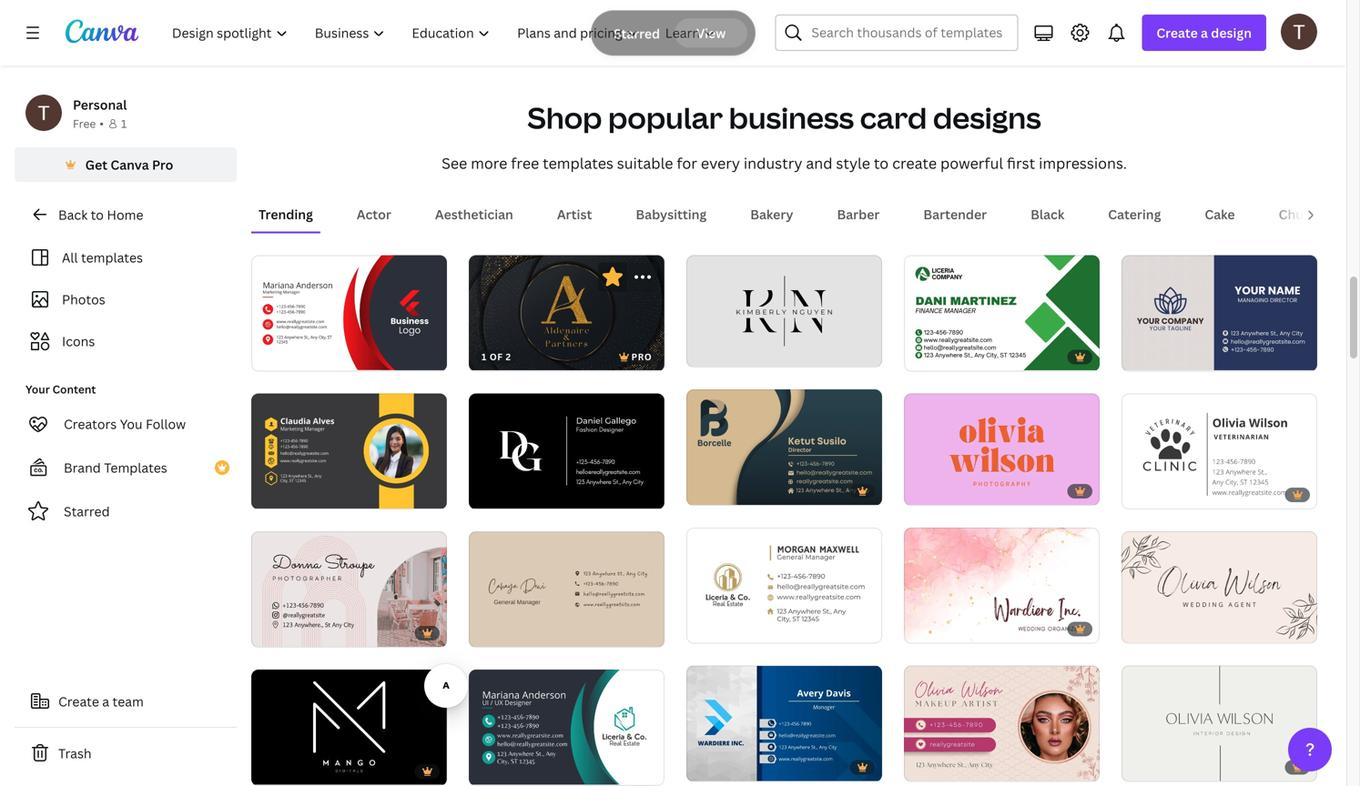 Task type: vqa. For each thing, say whether or not it's contained in the screenshot.
'Learn More' link
no



Task type: describe. For each thing, give the bounding box(es) containing it.
icons link
[[25, 324, 226, 359]]

black & white m letter business card design brand identity for digital studio design company image
[[251, 670, 447, 786]]

barber
[[837, 206, 880, 223]]

photos
[[62, 291, 105, 308]]

1 of 2 for green and white modern business card image
[[917, 350, 947, 362]]

of for the navy and brown modern business card image at the right
[[707, 484, 721, 497]]

pink modern wedding organizer business card image
[[904, 528, 1100, 643]]

a for team
[[102, 693, 109, 711]]

get canva pro
[[85, 156, 173, 173]]

red black creative modern business card image
[[251, 256, 447, 371]]

green and white modern business card image
[[904, 256, 1100, 371]]

view
[[696, 27, 726, 44]]

powerful
[[941, 153, 1004, 173]]

black and white simple personal business card image
[[469, 394, 665, 509]]

simple corporate business card image
[[687, 528, 882, 643]]

of for green and white modern business card image
[[925, 350, 938, 362]]

black and white dog cat veterinary clinic veterinarian single-side business card image
[[1122, 394, 1318, 509]]

to inside back to home link
[[91, 206, 104, 224]]

canva
[[111, 156, 149, 173]]

and
[[806, 153, 833, 173]]

black
[[1031, 206, 1065, 223]]

Search search field
[[812, 15, 1007, 50]]

blue and white elegant business card image
[[469, 670, 665, 786]]

orange modern fun photography business card image
[[904, 394, 1100, 505]]

brand templates
[[64, 459, 167, 477]]

1 of 2 for blue grey minimalist modern business card image
[[1135, 350, 1164, 362]]

a for design
[[1201, 24, 1208, 41]]

blue grey minimalist modern business card image
[[1122, 256, 1318, 371]]

create a team
[[58, 693, 144, 711]]

black button
[[1024, 197, 1072, 232]]

home
[[107, 206, 143, 224]]

church
[[1279, 206, 1324, 223]]

cake
[[1205, 206, 1235, 223]]

status containing view
[[592, 14, 755, 57]]

industry
[[744, 153, 803, 173]]

create a design button
[[1142, 15, 1267, 51]]

all
[[62, 249, 78, 266]]

actor
[[357, 206, 391, 223]]

1 of 2 for 'blue minimalist corporate business card' image
[[699, 761, 729, 773]]

professional business card image
[[251, 394, 447, 509]]

trending button
[[251, 197, 320, 232]]

1 of 2 for blue and white elegant business card "image"
[[482, 765, 512, 777]]

templates
[[104, 459, 167, 477]]

see
[[442, 153, 467, 173]]

•
[[99, 116, 104, 131]]

pink feminine beautiful business women photo salon nail art hair dresser jewelry business cards image
[[251, 532, 447, 647]]

top level navigation element
[[160, 15, 732, 51]]

bakery button
[[743, 197, 801, 232]]

back to home
[[58, 206, 143, 224]]

pro
[[632, 351, 652, 363]]

you
[[120, 416, 143, 433]]

bakery
[[751, 206, 794, 223]]

2 for 'blue minimalist corporate business card' image
[[724, 761, 729, 773]]

pink aesthetic handwritten wedding agent business card image
[[1122, 532, 1318, 644]]

card
[[860, 98, 927, 138]]

grey black modern elegant name initials monogram business card image
[[687, 255, 882, 367]]

of for pink modern wedding organizer business card image
[[925, 623, 938, 635]]

create a team button
[[15, 684, 237, 720]]

creators
[[64, 416, 117, 433]]

barber button
[[830, 197, 887, 232]]

free •
[[73, 116, 104, 131]]

starred link
[[15, 494, 237, 530]]

navy and brown modern business card image
[[687, 390, 882, 505]]

blue minimalist corporate business card image
[[687, 666, 882, 782]]

creators you follow
[[64, 416, 186, 433]]

1 of 2 for nude minimalist beauty feminine makeup artist business card image
[[917, 761, 947, 773]]

for
[[677, 153, 698, 173]]

nude minimalist beauty feminine makeup artist business card image
[[904, 666, 1100, 782]]

view button
[[675, 21, 748, 50]]

minimalist beige interior designer business card image
[[1122, 666, 1318, 782]]

terry turtle image
[[1281, 13, 1318, 50]]

bartender button
[[916, 197, 995, 232]]

brand
[[64, 459, 101, 477]]



Task type: locate. For each thing, give the bounding box(es) containing it.
actor button
[[349, 197, 399, 232]]

0 horizontal spatial to
[[91, 206, 104, 224]]

0 vertical spatial a
[[1201, 24, 1208, 41]]

1 of 2 link
[[251, 255, 447, 371], [469, 255, 665, 372], [904, 255, 1100, 371], [1122, 255, 1318, 371], [687, 390, 882, 505], [251, 394, 447, 509], [904, 528, 1100, 644], [687, 666, 882, 782], [904, 666, 1100, 782], [469, 670, 665, 786]]

templates down shop
[[543, 153, 614, 173]]

brown  business card image
[[469, 532, 665, 647]]

get canva pro button
[[15, 148, 237, 182]]

first
[[1007, 153, 1036, 173]]

photos link
[[25, 282, 226, 317]]

0 horizontal spatial create
[[58, 693, 99, 711]]

0 vertical spatial starred
[[614, 27, 660, 45]]

a left "design"
[[1201, 24, 1208, 41]]

babysitting button
[[629, 197, 714, 232]]

0 vertical spatial templates
[[543, 153, 614, 173]]

1 vertical spatial create
[[58, 693, 99, 711]]

get
[[85, 156, 108, 173]]

2 for the navy and brown modern business card image at the right
[[724, 484, 729, 497]]

starred inside status
[[614, 27, 660, 45]]

every
[[701, 153, 740, 173]]

of for 'blue minimalist corporate business card' image
[[707, 761, 721, 773]]

templates right all
[[81, 249, 143, 266]]

1 horizontal spatial starred
[[614, 27, 660, 45]]

of
[[272, 350, 286, 362], [925, 350, 938, 362], [1143, 350, 1156, 362], [490, 351, 503, 363], [707, 484, 721, 497], [272, 488, 286, 501], [925, 623, 938, 635], [707, 761, 721, 773], [925, 761, 938, 773], [490, 765, 503, 777]]

create for create a design
[[1157, 24, 1198, 41]]

church button
[[1272, 197, 1332, 232]]

follow
[[146, 416, 186, 433]]

designs
[[933, 98, 1042, 138]]

catering button
[[1101, 197, 1169, 232]]

create inside dropdown button
[[1157, 24, 1198, 41]]

2 for nude minimalist beauty feminine makeup artist business card image
[[941, 761, 947, 773]]

icons
[[62, 333, 95, 350]]

a left "team"
[[102, 693, 109, 711]]

aesthetician button
[[428, 197, 521, 232]]

back to home link
[[15, 197, 237, 233]]

suitable
[[617, 153, 673, 173]]

of for blue and white elegant business card "image"
[[490, 765, 503, 777]]

a
[[1201, 24, 1208, 41], [102, 693, 109, 711]]

create
[[893, 153, 937, 173]]

content
[[52, 382, 96, 397]]

1 vertical spatial a
[[102, 693, 109, 711]]

2 for pink modern wedding organizer business card image
[[941, 623, 947, 635]]

1 horizontal spatial to
[[874, 153, 889, 173]]

aesthetician
[[435, 206, 513, 223]]

personal
[[73, 96, 127, 113]]

artist
[[557, 206, 592, 223]]

None search field
[[775, 15, 1018, 51]]

1 vertical spatial templates
[[81, 249, 143, 266]]

a inside button
[[102, 693, 109, 711]]

create for create a team
[[58, 693, 99, 711]]

starred left view
[[614, 27, 660, 45]]

brand templates link
[[15, 450, 237, 486]]

1 of 2 for the navy and brown modern business card image at the right
[[699, 484, 729, 497]]

trending
[[259, 206, 313, 223]]

create
[[1157, 24, 1198, 41], [58, 693, 99, 711]]

design
[[1211, 24, 1252, 41]]

impressions.
[[1039, 153, 1127, 173]]

popular
[[608, 98, 723, 138]]

0 vertical spatial create
[[1157, 24, 1198, 41]]

status
[[592, 14, 755, 57]]

1
[[121, 116, 127, 131], [264, 350, 269, 362], [917, 350, 922, 362], [1135, 350, 1140, 362], [482, 351, 487, 363], [699, 484, 705, 497], [264, 488, 269, 501], [917, 623, 922, 635], [699, 761, 705, 773], [917, 761, 922, 773], [482, 765, 487, 777]]

1 of 2
[[264, 350, 294, 362], [917, 350, 947, 362], [1135, 350, 1164, 362], [482, 351, 512, 363], [699, 484, 729, 497], [264, 488, 294, 501], [917, 623, 947, 635], [699, 761, 729, 773], [917, 761, 947, 773], [482, 765, 512, 777]]

1 of 2 for pink modern wedding organizer business card image
[[917, 623, 947, 635]]

business
[[729, 98, 854, 138]]

2 for blue and white elegant business card "image"
[[506, 765, 512, 777]]

more
[[471, 153, 508, 173]]

pro
[[152, 156, 173, 173]]

cake button
[[1198, 197, 1243, 232]]

a inside dropdown button
[[1201, 24, 1208, 41]]

shop popular business card designs
[[528, 98, 1042, 138]]

starred
[[614, 27, 660, 45], [64, 503, 110, 520]]

trash
[[58, 745, 92, 763]]

trash link
[[15, 736, 237, 772]]

to right style
[[874, 153, 889, 173]]

back
[[58, 206, 88, 224]]

templates
[[543, 153, 614, 173], [81, 249, 143, 266]]

2
[[288, 350, 294, 362], [941, 350, 947, 362], [1159, 350, 1164, 362], [506, 351, 512, 363], [724, 484, 729, 497], [288, 488, 294, 501], [941, 623, 947, 635], [724, 761, 729, 773], [941, 761, 947, 773], [506, 765, 512, 777]]

free
[[511, 153, 539, 173]]

all templates
[[62, 249, 143, 266]]

catering
[[1108, 206, 1161, 223]]

see more free templates suitable for every industry and style to create powerful first impressions.
[[442, 153, 1127, 173]]

1 horizontal spatial create
[[1157, 24, 1198, 41]]

your
[[25, 382, 50, 397]]

1 horizontal spatial a
[[1201, 24, 1208, 41]]

create left "design"
[[1157, 24, 1198, 41]]

creators you follow link
[[15, 406, 237, 443]]

of for nude minimalist beauty feminine makeup artist business card image
[[925, 761, 938, 773]]

bartender
[[924, 206, 987, 223]]

2 for blue grey minimalist modern business card image
[[1159, 350, 1164, 362]]

to right "back"
[[91, 206, 104, 224]]

create left "team"
[[58, 693, 99, 711]]

1 vertical spatial starred
[[64, 503, 110, 520]]

1 horizontal spatial templates
[[543, 153, 614, 173]]

of for blue grey minimalist modern business card image
[[1143, 350, 1156, 362]]

shop
[[528, 98, 602, 138]]

to
[[874, 153, 889, 173], [91, 206, 104, 224]]

0 horizontal spatial a
[[102, 693, 109, 711]]

black & gold elegant business card image
[[469, 256, 665, 371]]

create a design
[[1157, 24, 1252, 41]]

create inside button
[[58, 693, 99, 711]]

free
[[73, 116, 96, 131]]

babysitting
[[636, 206, 707, 223]]

0 vertical spatial to
[[874, 153, 889, 173]]

team
[[112, 693, 144, 711]]

artist button
[[550, 197, 600, 232]]

starred down brand
[[64, 503, 110, 520]]

2 for green and white modern business card image
[[941, 350, 947, 362]]

0 horizontal spatial templates
[[81, 249, 143, 266]]

1 vertical spatial to
[[91, 206, 104, 224]]

style
[[836, 153, 870, 173]]

0 horizontal spatial starred
[[64, 503, 110, 520]]

your content
[[25, 382, 96, 397]]

all templates link
[[25, 240, 226, 275]]



